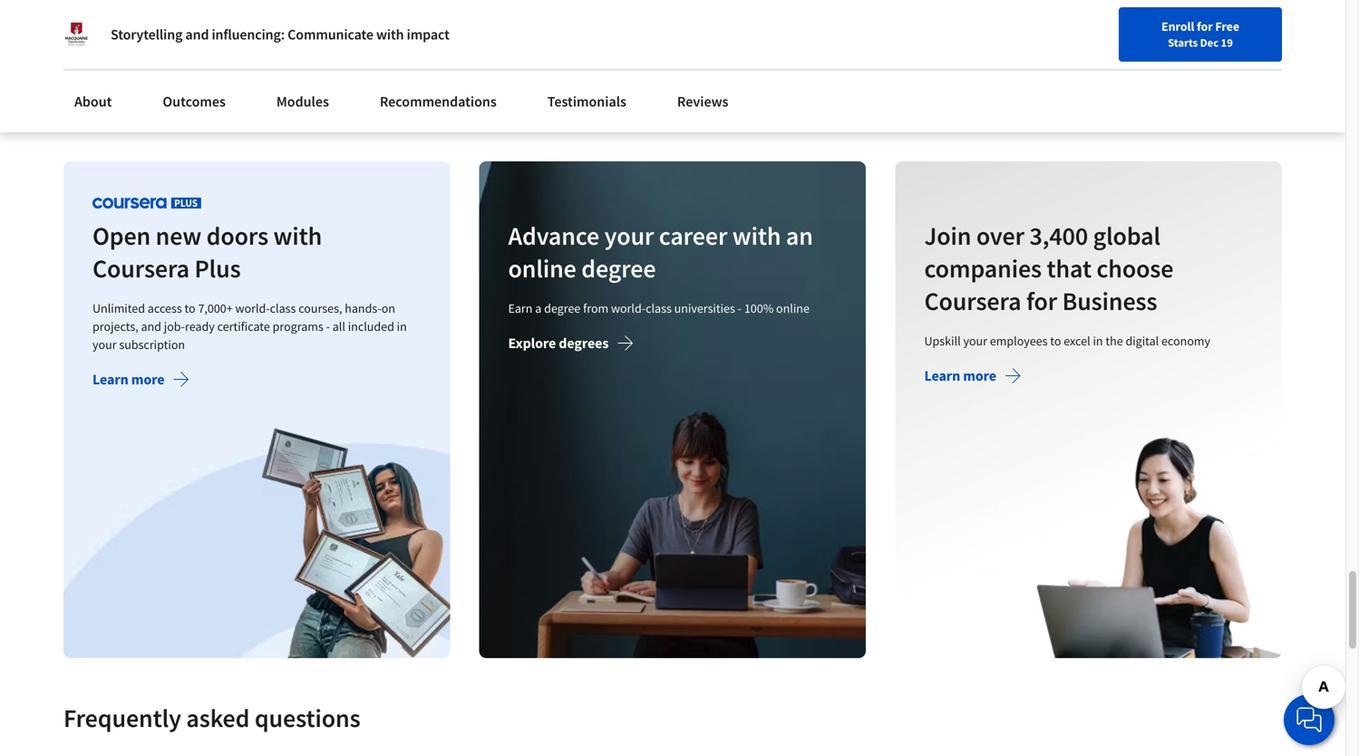 Task type: locate. For each thing, give the bounding box(es) containing it.
article inside november 29, 2023 article · 9 min read
[[78, 90, 112, 106]]

1 horizontal spatial coursera
[[924, 285, 1022, 317]]

and right do
[[185, 25, 209, 44]]

in right "included"
[[397, 318, 407, 335]]

upskill your employees to excel in the digital economy
[[924, 333, 1211, 349]]

testimonials link
[[537, 82, 638, 122]]

1 horizontal spatial for
[[1026, 285, 1057, 317]]

29,
[[136, 68, 152, 84], [441, 68, 457, 84], [1050, 68, 1066, 84]]

november down deal
[[992, 68, 1048, 84]]

1 29, from the left
[[136, 68, 152, 84]]

an
[[786, 220, 814, 252]]

learn down the projects,
[[93, 371, 128, 389]]

to right how
[[1232, 9, 1245, 27]]

article for november 29, 2023 article · 9 min read
[[78, 90, 112, 106]]

1 article from the left
[[78, 90, 112, 106]]

2 world- from the left
[[611, 300, 646, 317]]

0 horizontal spatial a
[[214, 9, 222, 27]]

degree?
[[275, 9, 325, 27]]

world- right the from
[[611, 300, 646, 317]]

1 horizontal spatial a
[[535, 300, 542, 317]]

1 horizontal spatial what
[[1115, 9, 1147, 27]]

0 horizontal spatial online
[[508, 253, 577, 284]]

what left is
[[1115, 9, 1147, 27]]

0 horizontal spatial world-
[[235, 300, 270, 317]]

29, down with
[[1050, 68, 1066, 84]]

learn more link down subscription
[[93, 371, 190, 393]]

0 horizontal spatial class
[[270, 300, 296, 317]]

- left the all
[[326, 318, 330, 335]]

for right paths in the left top of the page
[[159, 27, 176, 45]]

2023 inside june 15, 2023 article
[[735, 68, 760, 84]]

for
[[1197, 18, 1213, 34], [159, 27, 176, 45], [1026, 285, 1057, 317]]

0 horizontal spatial learn more link
[[93, 371, 190, 393]]

1 november from the left
[[78, 68, 133, 84]]

recommendations
[[380, 93, 497, 111]]

0 horizontal spatial 29,
[[136, 68, 152, 84]]

2 horizontal spatial for
[[1197, 18, 1213, 34]]

0 horizontal spatial degree
[[544, 300, 581, 317]]

0 horizontal spatial for
[[159, 27, 176, 45]]

more down subscription
[[131, 371, 165, 389]]

questions
[[255, 703, 361, 734]]

to left excel
[[1050, 333, 1061, 349]]

None search field
[[259, 11, 612, 48]]

1 horizontal spatial 29,
[[441, 68, 457, 84]]

for inside what can you do with a finance degree? 7 career paths for 2023
[[159, 27, 176, 45]]

29, up recommendations
[[441, 68, 457, 84]]

degree up the from
[[582, 253, 656, 284]]

certificate
[[217, 318, 270, 335]]

1 horizontal spatial degree
[[582, 253, 656, 284]]

0 horizontal spatial your
[[93, 337, 117, 353]]

for down that on the right
[[1026, 285, 1057, 317]]

article inside november 29, 2023 article
[[383, 90, 417, 106]]

2023
[[179, 27, 208, 45], [154, 68, 180, 84], [459, 68, 484, 84], [735, 68, 760, 84], [1069, 68, 1094, 84]]

1 vertical spatial to
[[185, 300, 196, 317]]

1 horizontal spatial your
[[605, 220, 654, 252]]

your right upskill on the top right of page
[[963, 333, 988, 349]]

in
[[397, 318, 407, 335], [1093, 333, 1103, 349]]

2023 down micromanagement: what it is and how to deal with it
[[1069, 68, 1094, 84]]

with right do
[[184, 9, 212, 27]]

it left is
[[1150, 9, 1159, 27]]

3 article from the left
[[687, 90, 722, 106]]

for up dec
[[1197, 18, 1213, 34]]

2 horizontal spatial article
[[687, 90, 722, 106]]

article down june
[[687, 90, 722, 106]]

coursera down open
[[93, 253, 190, 284]]

impact
[[407, 25, 450, 44]]

0 horizontal spatial learn
[[93, 371, 128, 389]]

2023 up recommendations
[[459, 68, 484, 84]]

projects,
[[93, 318, 138, 335]]

world- up certificate
[[235, 300, 270, 317]]

world- inside unlimited access to 7,000+ world-class courses, hands-on projects, and job-ready certificate programs - all included in your subscription
[[235, 300, 270, 317]]

1 horizontal spatial in
[[1093, 333, 1103, 349]]

1 horizontal spatial article
[[383, 90, 417, 106]]

- left 100%
[[738, 300, 742, 317]]

0 horizontal spatial november
[[78, 68, 133, 84]]

2023 right 15,
[[735, 68, 760, 84]]

chat with us image
[[1295, 706, 1324, 735]]

learn more down upskill on the top right of page
[[924, 367, 997, 385]]

class left universities
[[646, 300, 672, 317]]

1 horizontal spatial november
[[383, 68, 438, 84]]

and
[[1175, 9, 1198, 27], [185, 25, 209, 44], [141, 318, 161, 335]]

more down employees at the right top of the page
[[963, 367, 997, 385]]

online right 100%
[[777, 300, 810, 317]]

learn down upskill on the top right of page
[[924, 367, 960, 385]]

1 horizontal spatial world-
[[611, 300, 646, 317]]

the
[[1106, 333, 1123, 349]]

1 horizontal spatial learn
[[924, 367, 960, 385]]

more
[[963, 367, 997, 385], [131, 371, 165, 389]]

and up subscription
[[141, 318, 161, 335]]

november inside november 29, 2023 article
[[383, 68, 438, 84]]

choose
[[1097, 253, 1174, 284]]

online
[[508, 253, 577, 284], [777, 300, 810, 317]]

learn more link down upskill on the top right of page
[[924, 367, 1022, 389]]

what left the can
[[78, 9, 110, 27]]

1 class from the left
[[270, 300, 296, 317]]

and right is
[[1175, 9, 1198, 27]]

dec
[[1200, 35, 1219, 50]]

november inside november 29, 2023 article · 9 min read
[[78, 68, 133, 84]]

2023 right you
[[179, 27, 208, 45]]

with
[[184, 9, 212, 27], [376, 25, 404, 44], [273, 220, 322, 252], [733, 220, 781, 252]]

unlimited access to 7,000+ world-class courses, hands-on projects, and job-ready certificate programs - all included in your subscription
[[93, 300, 407, 353]]

employees
[[990, 333, 1048, 349]]

1 world- from the left
[[235, 300, 270, 317]]

testimonials
[[548, 93, 627, 111]]

learn more link
[[924, 367, 1022, 389], [93, 371, 190, 393]]

with right doors at the top of page
[[273, 220, 322, 252]]

0 horizontal spatial coursera
[[93, 253, 190, 284]]

with left an
[[733, 220, 781, 252]]

3 november from the left
[[992, 68, 1048, 84]]

2023 for november 29, 2023
[[1069, 68, 1094, 84]]

a
[[214, 9, 222, 27], [535, 300, 542, 317]]

global
[[1093, 220, 1161, 252]]

your inside unlimited access to 7,000+ world-class courses, hands-on projects, and job-ready certificate programs - all included in your subscription
[[93, 337, 117, 353]]

what
[[78, 9, 110, 27], [1115, 9, 1147, 27]]

2 horizontal spatial november
[[992, 68, 1048, 84]]

your for upskill
[[963, 333, 988, 349]]

a right earn
[[535, 300, 542, 317]]

enroll
[[1162, 18, 1195, 34]]

your
[[605, 220, 654, 252], [963, 333, 988, 349], [93, 337, 117, 353]]

learn more down subscription
[[93, 371, 165, 389]]

2 horizontal spatial and
[[1175, 9, 1198, 27]]

0 horizontal spatial -
[[326, 318, 330, 335]]

with inside the advance your career with an online degree
[[733, 220, 781, 252]]

article for june 15, 2023 article
[[687, 90, 722, 106]]

0 vertical spatial degree
[[582, 253, 656, 284]]

about
[[74, 93, 112, 111]]

29, up min at the left of the page
[[136, 68, 152, 84]]

1 vertical spatial coursera
[[924, 285, 1022, 317]]

storytelling and influencing: communicate with impact
[[111, 25, 450, 44]]

november
[[78, 68, 133, 84], [383, 68, 438, 84], [992, 68, 1048, 84]]

learn for the left learn more link
[[93, 371, 128, 389]]

2 what from the left
[[1115, 9, 1147, 27]]

1 horizontal spatial more
[[963, 367, 997, 385]]

2 article from the left
[[383, 90, 417, 106]]

it right with
[[1054, 27, 1063, 45]]

open new doors with coursera plus
[[93, 220, 322, 284]]

0 vertical spatial coursera
[[93, 253, 190, 284]]

class up programs
[[270, 300, 296, 317]]

online down advance
[[508, 253, 577, 284]]

2 29, from the left
[[441, 68, 457, 84]]

9
[[120, 90, 127, 106]]

digital
[[1126, 333, 1159, 349]]

1 horizontal spatial online
[[777, 300, 810, 317]]

article down impact
[[383, 90, 417, 106]]

2 horizontal spatial your
[[963, 333, 988, 349]]

degree
[[582, 253, 656, 284], [544, 300, 581, 317]]

coursera image
[[22, 15, 137, 44]]

1 horizontal spatial to
[[1050, 333, 1061, 349]]

excel
[[1064, 333, 1091, 349]]

2 november from the left
[[383, 68, 438, 84]]

1 vertical spatial -
[[326, 318, 330, 335]]

in left the
[[1093, 333, 1103, 349]]

0 horizontal spatial article
[[78, 90, 112, 106]]

november up recommendations
[[383, 68, 438, 84]]

2 class from the left
[[646, 300, 672, 317]]

2 horizontal spatial 29,
[[1050, 68, 1066, 84]]

2023 up read at left
[[154, 68, 180, 84]]

1 what from the left
[[78, 9, 110, 27]]

-
[[738, 300, 742, 317], [326, 318, 330, 335]]

0 horizontal spatial to
[[185, 300, 196, 317]]

it
[[1150, 9, 1159, 27], [1054, 27, 1063, 45]]

29, inside november 29, 2023 article · 9 min read
[[136, 68, 152, 84]]

degree left the from
[[544, 300, 581, 317]]

0 horizontal spatial in
[[397, 318, 407, 335]]

1 horizontal spatial class
[[646, 300, 672, 317]]

learn more
[[924, 367, 997, 385], [93, 371, 165, 389]]

your left career at the top of the page
[[605, 220, 654, 252]]

your down the projects,
[[93, 337, 117, 353]]

paths
[[122, 27, 156, 45]]

class
[[270, 300, 296, 317], [646, 300, 672, 317]]

2 vertical spatial to
[[1050, 333, 1061, 349]]

to up ready at the left top
[[185, 300, 196, 317]]

november up · at the left top
[[78, 68, 133, 84]]

0 vertical spatial online
[[508, 253, 577, 284]]

a left finance
[[214, 9, 222, 27]]

2023 inside november 29, 2023 article
[[459, 68, 484, 84]]

29, inside november 29, 2023 article
[[441, 68, 457, 84]]

courses,
[[299, 300, 342, 317]]

coursera down companies
[[924, 285, 1022, 317]]

0 vertical spatial -
[[738, 300, 742, 317]]

menu item
[[965, 18, 1082, 77]]

what inside micromanagement: what it is and how to deal with it
[[1115, 9, 1147, 27]]

29, for november 29, 2023 article · 9 min read
[[136, 68, 152, 84]]

join
[[924, 220, 971, 252]]

with inside open new doors with coursera plus
[[273, 220, 322, 252]]

article left · at the left top
[[78, 90, 112, 106]]

micromanagement:
[[992, 9, 1112, 27]]

3 29, from the left
[[1050, 68, 1066, 84]]

0 vertical spatial a
[[214, 9, 222, 27]]

world-
[[235, 300, 270, 317], [611, 300, 646, 317]]

degrees
[[559, 334, 609, 352]]

article inside june 15, 2023 article
[[687, 90, 722, 106]]

degree inside the advance your career with an online degree
[[582, 253, 656, 284]]

starts
[[1168, 35, 1198, 50]]

explore
[[508, 334, 556, 352]]

article
[[78, 90, 112, 106], [383, 90, 417, 106], [687, 90, 722, 106]]

2 horizontal spatial to
[[1232, 9, 1245, 27]]

for inside enroll for free starts dec 19
[[1197, 18, 1213, 34]]

how
[[1201, 9, 1229, 27]]

0 horizontal spatial and
[[141, 318, 161, 335]]

what inside what can you do with a finance degree? 7 career paths for 2023
[[78, 9, 110, 27]]

reviews
[[677, 93, 729, 111]]

0 horizontal spatial what
[[78, 9, 110, 27]]

2023 inside november 29, 2023 article · 9 min read
[[154, 68, 180, 84]]

15,
[[716, 68, 732, 84]]

your for advance
[[605, 220, 654, 252]]

with
[[1022, 27, 1051, 45]]

class inside unlimited access to 7,000+ world-class courses, hands-on projects, and job-ready certificate programs - all included in your subscription
[[270, 300, 296, 317]]

0 vertical spatial to
[[1232, 9, 1245, 27]]

your inside the advance your career with an online degree
[[605, 220, 654, 252]]



Task type: describe. For each thing, give the bounding box(es) containing it.
min
[[129, 90, 150, 106]]

from
[[583, 300, 609, 317]]

storytelling
[[111, 25, 183, 44]]

article for november 29, 2023 article
[[383, 90, 417, 106]]

november 29, 2023
[[992, 68, 1094, 84]]

economy
[[1162, 333, 1211, 349]]

plus
[[195, 253, 241, 284]]

included
[[348, 318, 394, 335]]

learn for right learn more link
[[924, 367, 960, 385]]

that
[[1047, 253, 1092, 284]]

advance
[[508, 220, 600, 252]]

to inside unlimited access to 7,000+ world-class courses, hands-on projects, and job-ready certificate programs - all included in your subscription
[[185, 300, 196, 317]]

1 vertical spatial a
[[535, 300, 542, 317]]

29, for november 29, 2023
[[1050, 68, 1066, 84]]

macquarie university image
[[63, 22, 89, 47]]

you
[[139, 9, 162, 27]]

in inside unlimited access to 7,000+ world-class courses, hands-on projects, and job-ready certificate programs - all included in your subscription
[[397, 318, 407, 335]]

1 horizontal spatial and
[[185, 25, 209, 44]]

communicate
[[288, 25, 374, 44]]

·
[[115, 90, 118, 106]]

finance
[[225, 9, 273, 27]]

explore degrees link
[[508, 334, 634, 357]]

free
[[1216, 18, 1240, 34]]

over
[[976, 220, 1025, 252]]

career
[[659, 220, 728, 252]]

asked
[[186, 703, 250, 734]]

show notifications image
[[1101, 23, 1123, 44]]

1 vertical spatial online
[[777, 300, 810, 317]]

on
[[382, 300, 395, 317]]

outcomes
[[163, 93, 226, 111]]

enroll for free starts dec 19
[[1162, 18, 1240, 50]]

0 horizontal spatial it
[[1054, 27, 1063, 45]]

0 horizontal spatial learn more
[[93, 371, 165, 389]]

1 vertical spatial degree
[[544, 300, 581, 317]]

november for november 29, 2023 article · 9 min read
[[78, 68, 133, 84]]

subscription
[[119, 337, 185, 353]]

earn a degree from world-class universities - 100% online
[[508, 300, 810, 317]]

modules link
[[266, 82, 340, 122]]

0 horizontal spatial more
[[131, 371, 165, 389]]

class for universities
[[646, 300, 672, 317]]

programs
[[273, 318, 324, 335]]

is
[[1162, 9, 1172, 27]]

june
[[687, 68, 714, 84]]

open
[[93, 220, 151, 252]]

coursera inside the join over 3,400 global companies that choose coursera for business
[[924, 285, 1022, 317]]

business
[[1062, 285, 1158, 317]]

2023 for november 29, 2023 article
[[459, 68, 484, 84]]

new
[[156, 220, 201, 252]]

micromanagement: what it is and how to deal with it
[[992, 9, 1245, 45]]

1 horizontal spatial learn more link
[[924, 367, 1022, 389]]

frequently asked questions
[[63, 703, 361, 734]]

7,000+
[[198, 300, 233, 317]]

2023 inside what can you do with a finance degree? 7 career paths for 2023
[[179, 27, 208, 45]]

world- for 7,000+
[[235, 300, 270, 317]]

all
[[333, 318, 345, 335]]

outcomes link
[[152, 82, 237, 122]]

2023 for june 15, 2023 article
[[735, 68, 760, 84]]

doors
[[206, 220, 269, 252]]

deal
[[992, 27, 1020, 45]]

november 29, 2023 article · 9 min read
[[78, 68, 180, 106]]

2023 for november 29, 2023 article · 9 min read
[[154, 68, 180, 84]]

online inside the advance your career with an online degree
[[508, 253, 577, 284]]

and inside unlimited access to 7,000+ world-class courses, hands-on projects, and job-ready certificate programs - all included in your subscription
[[141, 318, 161, 335]]

companies
[[924, 253, 1042, 284]]

with left impact
[[376, 25, 404, 44]]

ready
[[185, 318, 215, 335]]

7
[[328, 9, 335, 27]]

november for november 29, 2023 article
[[383, 68, 438, 84]]

influencing:
[[212, 25, 285, 44]]

recommendations link
[[369, 82, 508, 122]]

explore degrees
[[508, 334, 609, 352]]

career
[[78, 27, 119, 45]]

coursera inside open new doors with coursera plus
[[93, 253, 190, 284]]

coursera plus image
[[93, 197, 201, 209]]

upskill
[[924, 333, 961, 349]]

november 29, 2023 article
[[383, 68, 484, 106]]

100%
[[745, 300, 774, 317]]

with inside what can you do with a finance degree? 7 career paths for 2023
[[184, 9, 212, 27]]

november for november 29, 2023
[[992, 68, 1048, 84]]

29, for november 29, 2023 article
[[441, 68, 457, 84]]

universities
[[675, 300, 736, 317]]

- inside unlimited access to 7,000+ world-class courses, hands-on projects, and job-ready certificate programs - all included in your subscription
[[326, 318, 330, 335]]

1 horizontal spatial it
[[1150, 9, 1159, 27]]

to inside micromanagement: what it is and how to deal with it
[[1232, 9, 1245, 27]]

june 15, 2023 article
[[687, 68, 760, 106]]

earn
[[508, 300, 533, 317]]

1 horizontal spatial -
[[738, 300, 742, 317]]

join over 3,400 global companies that choose coursera for business
[[924, 220, 1174, 317]]

job-
[[164, 318, 185, 335]]

modules
[[277, 93, 329, 111]]

frequently
[[63, 703, 181, 734]]

about link
[[63, 82, 123, 122]]

do
[[164, 9, 181, 27]]

1 horizontal spatial learn more
[[924, 367, 997, 385]]

access
[[148, 300, 182, 317]]

19
[[1221, 35, 1233, 50]]

class for courses,
[[270, 300, 296, 317]]

for inside the join over 3,400 global companies that choose coursera for business
[[1026, 285, 1057, 317]]

what can you do with a finance degree? 7 career paths for 2023
[[78, 9, 335, 45]]

can
[[113, 9, 136, 27]]

advance your career with an online degree
[[508, 220, 814, 284]]

and inside micromanagement: what it is and how to deal with it
[[1175, 9, 1198, 27]]

3,400
[[1030, 220, 1088, 252]]

hands-
[[345, 300, 382, 317]]

read
[[152, 90, 176, 106]]

a inside what can you do with a finance degree? 7 career paths for 2023
[[214, 9, 222, 27]]

unlimited
[[93, 300, 145, 317]]

reviews link
[[667, 82, 740, 122]]

world- for from
[[611, 300, 646, 317]]



Task type: vqa. For each thing, say whether or not it's contained in the screenshot.
Communicate
yes



